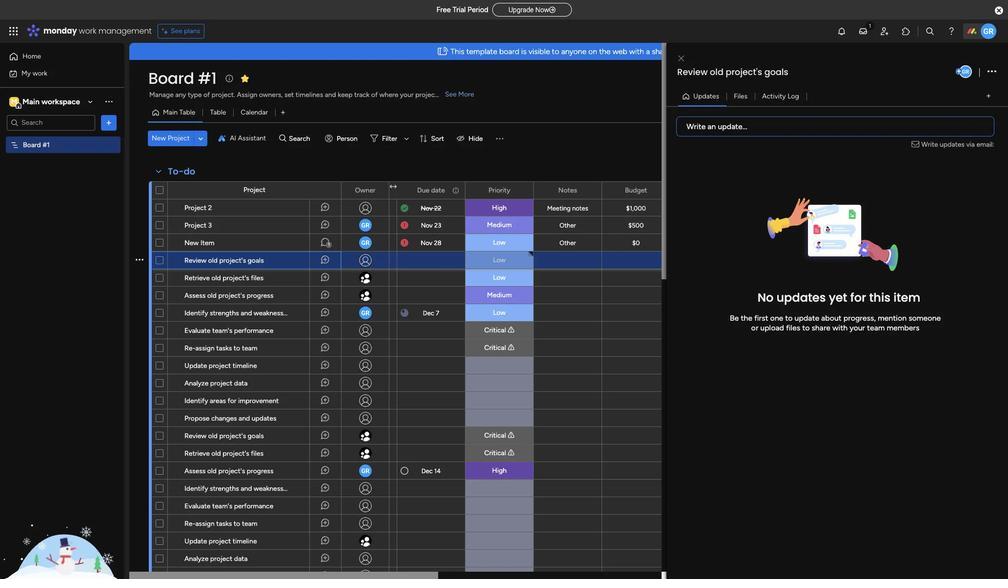 Task type: locate. For each thing, give the bounding box(es) containing it.
see left more
[[445, 90, 457, 99]]

1 retrieve from the top
[[185, 274, 210, 283]]

for right yet
[[851, 290, 867, 306]]

low
[[493, 239, 506, 247], [493, 256, 506, 265], [493, 274, 506, 282], [493, 309, 506, 317]]

update
[[185, 362, 207, 371], [185, 538, 207, 546]]

email:
[[977, 140, 995, 149]]

see plans button
[[158, 24, 205, 39]]

0 vertical spatial updates
[[940, 140, 965, 149]]

web
[[613, 47, 628, 56]]

1 team's from the top
[[212, 327, 232, 335]]

board #1 down search in workspace field
[[23, 141, 50, 149]]

0 vertical spatial assess
[[185, 292, 206, 300]]

0 vertical spatial progress
[[247, 292, 274, 300]]

priority
[[489, 186, 511, 195]]

main down the manage
[[163, 108, 178, 117]]

calendar button
[[234, 105, 275, 121]]

see inside see plans button
[[171, 27, 182, 35]]

medium
[[487, 221, 512, 229], [487, 291, 512, 300]]

set
[[285, 91, 294, 99]]

Review old project's goals field
[[675, 66, 954, 79]]

Notes field
[[556, 185, 580, 196]]

0 vertical spatial performance
[[234, 327, 274, 335]]

2
[[208, 204, 212, 212]]

workspace image
[[9, 96, 19, 107]]

arrow down image
[[401, 133, 413, 145]]

nov left 23
[[421, 222, 433, 229]]

0 vertical spatial team's
[[212, 327, 232, 335]]

0 vertical spatial see
[[171, 27, 182, 35]]

team's
[[212, 327, 232, 335], [212, 503, 232, 511]]

0 horizontal spatial greg robinson image
[[960, 65, 972, 78]]

write
[[687, 122, 706, 131], [922, 140, 939, 149]]

retrieve for low
[[185, 274, 210, 283]]

1 evaluate team's performance from the top
[[185, 327, 274, 335]]

see
[[171, 27, 182, 35], [445, 90, 457, 99]]

option
[[0, 136, 124, 138]]

0 horizontal spatial for
[[228, 397, 237, 406]]

add view image for activity log
[[987, 93, 991, 100]]

write an update... button
[[677, 116, 995, 136]]

main right workspace image
[[22, 97, 40, 106]]

board #1
[[148, 67, 217, 89], [23, 141, 50, 149]]

work for my
[[33, 69, 47, 77]]

files for critical ⚠️️
[[251, 450, 264, 458]]

v2 overdue deadline image for new item
[[401, 238, 409, 248]]

1 analyze project data from the top
[[185, 380, 248, 388]]

table
[[179, 108, 195, 117], [210, 108, 226, 117]]

2 weaknesses from the top
[[254, 485, 290, 494]]

0 vertical spatial assess old project's progress
[[185, 292, 274, 300]]

add view image up email:
[[987, 93, 991, 100]]

item
[[201, 239, 214, 248]]

options image
[[375, 182, 382, 199], [520, 182, 527, 199], [657, 182, 663, 199], [136, 249, 144, 272], [136, 565, 144, 580]]

the right on
[[599, 47, 611, 56]]

assistant
[[238, 134, 266, 143]]

write inside 'button'
[[687, 122, 706, 131]]

1 vertical spatial strengths
[[210, 485, 239, 494]]

review down propose
[[185, 433, 207, 441]]

mention
[[878, 314, 907, 323]]

for right areas
[[228, 397, 237, 406]]

1 vertical spatial for
[[228, 397, 237, 406]]

main inside button
[[163, 108, 178, 117]]

0 vertical spatial options image
[[988, 65, 997, 78]]

v2 overdue deadline image
[[401, 221, 409, 230], [401, 238, 409, 248]]

table down project.
[[210, 108, 226, 117]]

1 vertical spatial timeline
[[233, 538, 257, 546]]

write for write an update...
[[687, 122, 706, 131]]

retrieve old project's files for critical ⚠️️
[[185, 450, 264, 458]]

0 vertical spatial your
[[400, 91, 414, 99]]

2 vertical spatial files
[[251, 450, 264, 458]]

1 vertical spatial assign
[[195, 520, 215, 529]]

22
[[434, 205, 442, 212]]

1 vertical spatial high
[[492, 467, 507, 475]]

1 low from the top
[[493, 239, 506, 247]]

review old project's goals down item
[[185, 257, 264, 265]]

3 ⚠️️ from the top
[[508, 432, 515, 440]]

1 vertical spatial analyze project data
[[185, 556, 248, 564]]

retrieve old project's files for low
[[185, 274, 264, 283]]

updates for no
[[777, 290, 826, 306]]

0 vertical spatial goals
[[765, 66, 789, 78]]

1 analyze from the top
[[185, 380, 209, 388]]

for
[[851, 290, 867, 306], [228, 397, 237, 406]]

new inside 'button'
[[152, 134, 166, 143]]

0 vertical spatial analyze project data
[[185, 380, 248, 388]]

1 vertical spatial update project timeline
[[185, 538, 257, 546]]

1 vertical spatial re-assign tasks to team
[[185, 520, 258, 529]]

work
[[79, 25, 96, 37], [33, 69, 47, 77]]

0 vertical spatial work
[[79, 25, 96, 37]]

visible
[[529, 47, 550, 56]]

home button
[[6, 49, 105, 64]]

1 medium from the top
[[487, 221, 512, 229]]

0 horizontal spatial main
[[22, 97, 40, 106]]

review old project's goals up files
[[678, 66, 789, 78]]

0 vertical spatial data
[[234, 380, 248, 388]]

areas
[[210, 397, 226, 406]]

v2 overdue deadline image left nov 28
[[401, 238, 409, 248]]

1 retrieve old project's files from the top
[[185, 274, 264, 283]]

1 vertical spatial board
[[23, 141, 41, 149]]

1 vertical spatial write
[[922, 140, 939, 149]]

0 vertical spatial evaluate team's performance
[[185, 327, 274, 335]]

1 vertical spatial evaluate
[[185, 503, 211, 511]]

of right type
[[204, 91, 210, 99]]

and
[[325, 91, 336, 99], [241, 310, 252, 318], [239, 415, 250, 423], [241, 485, 252, 494]]

apps image
[[902, 26, 911, 36]]

1 horizontal spatial with
[[833, 324, 848, 333]]

0 vertical spatial files
[[251, 274, 264, 283]]

Owner field
[[353, 185, 378, 196]]

2 v2 overdue deadline image from the top
[[401, 238, 409, 248]]

1 evaluate from the top
[[185, 327, 211, 335]]

1 horizontal spatial write
[[922, 140, 939, 149]]

analyze project data
[[185, 380, 248, 388], [185, 556, 248, 564]]

work right my
[[33, 69, 47, 77]]

project for project 3
[[185, 222, 207, 230]]

your down progress,
[[850, 324, 866, 333]]

nov left 28
[[421, 239, 433, 247]]

options image right date
[[452, 182, 458, 199]]

0 horizontal spatial work
[[33, 69, 47, 77]]

now
[[536, 6, 549, 14]]

dec left 7 at bottom
[[423, 310, 434, 317]]

1 vertical spatial re-
[[185, 520, 195, 529]]

1 vertical spatial work
[[33, 69, 47, 77]]

first
[[755, 314, 769, 323]]

timeline
[[233, 362, 257, 371], [233, 538, 257, 546]]

0 vertical spatial board
[[148, 67, 194, 89]]

0 vertical spatial weaknesses
[[254, 310, 290, 318]]

0 vertical spatial nov
[[421, 205, 433, 212]]

write left an
[[687, 122, 706, 131]]

options image
[[988, 65, 997, 78], [104, 118, 114, 128], [452, 182, 458, 199]]

filter button
[[367, 131, 413, 146]]

the inside "be the first one to update about progress, mention someone or upload files to share with your team members"
[[741, 314, 753, 323]]

main table
[[163, 108, 195, 117]]

2 update from the top
[[185, 538, 207, 546]]

your right where
[[400, 91, 414, 99]]

1 vertical spatial identify strengths and weaknesses
[[185, 485, 290, 494]]

add view image
[[987, 93, 991, 100], [281, 109, 285, 116]]

strengths
[[210, 310, 239, 318], [210, 485, 239, 494]]

analyze
[[185, 380, 209, 388], [185, 556, 209, 564]]

write left 'via'
[[922, 140, 939, 149]]

0 vertical spatial add view image
[[987, 93, 991, 100]]

anyone
[[562, 47, 587, 56]]

2 table from the left
[[210, 108, 226, 117]]

2 assign from the top
[[195, 520, 215, 529]]

see left plans
[[171, 27, 182, 35]]

work for monday
[[79, 25, 96, 37]]

review down new item
[[185, 257, 207, 265]]

1 horizontal spatial greg robinson image
[[981, 23, 997, 39]]

0 vertical spatial high
[[492, 204, 507, 212]]

1 horizontal spatial new
[[185, 239, 199, 248]]

3 critical from the top
[[485, 432, 506, 440]]

project's
[[726, 66, 763, 78], [219, 257, 246, 265], [223, 274, 249, 283], [218, 292, 245, 300], [219, 433, 246, 441], [223, 450, 249, 458], [218, 468, 245, 476]]

1 vertical spatial update
[[185, 538, 207, 546]]

is
[[521, 47, 527, 56]]

owner
[[355, 186, 376, 195]]

options image for owner
[[375, 182, 382, 199]]

identify areas for improvement
[[185, 397, 279, 406]]

dec
[[423, 310, 434, 317], [422, 468, 433, 475]]

1 identify from the top
[[185, 310, 208, 318]]

0 horizontal spatial updates
[[252, 415, 277, 423]]

1 vertical spatial tasks
[[216, 520, 232, 529]]

retrieve for critical ⚠️️
[[185, 450, 210, 458]]

1 nov from the top
[[421, 205, 433, 212]]

1 re-assign tasks to team from the top
[[185, 345, 258, 353]]

1 horizontal spatial updates
[[777, 290, 826, 306]]

workspace options image
[[104, 97, 114, 107]]

1 vertical spatial greg robinson image
[[960, 65, 972, 78]]

main inside workspace selection element
[[22, 97, 40, 106]]

updates up update
[[777, 290, 826, 306]]

options image down "workspace options" icon
[[104, 118, 114, 128]]

1 horizontal spatial board #1
[[148, 67, 217, 89]]

nov for project 3
[[421, 222, 433, 229]]

critical
[[485, 327, 506, 335], [485, 344, 506, 352], [485, 432, 506, 440], [485, 450, 506, 458]]

v2 overdue deadline image for project 3
[[401, 221, 409, 230]]

#1 inside list box
[[43, 141, 50, 149]]

board #1 up any
[[148, 67, 217, 89]]

#1 down search in workspace field
[[43, 141, 50, 149]]

2 nov from the top
[[421, 222, 433, 229]]

0 horizontal spatial options image
[[104, 118, 114, 128]]

updates left 'via'
[[940, 140, 965, 149]]

1 vertical spatial progress
[[247, 468, 274, 476]]

2 retrieve old project's files from the top
[[185, 450, 264, 458]]

1 image
[[866, 20, 875, 31]]

1 data from the top
[[234, 380, 248, 388]]

1 vertical spatial add view image
[[281, 109, 285, 116]]

retrieve down propose
[[185, 450, 210, 458]]

1 v2 overdue deadline image from the top
[[401, 221, 409, 230]]

3
[[208, 222, 212, 230]]

1 performance from the top
[[234, 327, 274, 335]]

my
[[21, 69, 31, 77]]

1 weaknesses from the top
[[254, 310, 290, 318]]

workspace selection element
[[9, 96, 82, 109]]

dapulse close image
[[995, 6, 1004, 16]]

files inside "be the first one to update about progress, mention someone or upload files to share with your team members"
[[786, 324, 801, 333]]

2 re- from the top
[[185, 520, 195, 529]]

upgrade
[[509, 6, 534, 14]]

retrieve old project's files down changes
[[185, 450, 264, 458]]

review old project's goals inside field
[[678, 66, 789, 78]]

1 identify strengths and weaknesses from the top
[[185, 310, 290, 318]]

0 horizontal spatial your
[[400, 91, 414, 99]]

2 evaluate from the top
[[185, 503, 211, 511]]

Search in workspace field
[[21, 117, 82, 128]]

new left item
[[185, 239, 199, 248]]

0 vertical spatial update
[[185, 362, 207, 371]]

Budget field
[[623, 185, 650, 196]]

1 horizontal spatial see
[[445, 90, 457, 99]]

4 low from the top
[[493, 309, 506, 317]]

add view image down set
[[281, 109, 285, 116]]

1 vertical spatial files
[[786, 324, 801, 333]]

1 vertical spatial #1
[[43, 141, 50, 149]]

main workspace
[[22, 97, 80, 106]]

the
[[599, 47, 611, 56], [741, 314, 753, 323]]

0 horizontal spatial table
[[179, 108, 195, 117]]

0 vertical spatial analyze
[[185, 380, 209, 388]]

0 vertical spatial team
[[868, 324, 885, 333]]

2 analyze project data from the top
[[185, 556, 248, 564]]

0 horizontal spatial board #1
[[23, 141, 50, 149]]

trial
[[453, 5, 466, 14]]

0 vertical spatial v2 overdue deadline image
[[401, 221, 409, 230]]

work right monday
[[79, 25, 96, 37]]

dec left 14
[[422, 468, 433, 475]]

review
[[678, 66, 708, 78], [185, 257, 207, 265], [185, 433, 207, 441]]

type
[[188, 91, 202, 99]]

meeting notes
[[547, 205, 589, 212]]

1 vertical spatial weaknesses
[[254, 485, 290, 494]]

your inside "be the first one to update about progress, mention someone or upload files to share with your team members"
[[850, 324, 866, 333]]

re-assign tasks to team
[[185, 345, 258, 353], [185, 520, 258, 529]]

board up any
[[148, 67, 194, 89]]

greg robinson image
[[981, 23, 997, 39], [960, 65, 972, 78]]

board down search in workspace field
[[23, 141, 41, 149]]

project's inside field
[[726, 66, 763, 78]]

menu image
[[495, 134, 505, 144]]

0 vertical spatial timeline
[[233, 362, 257, 371]]

1 horizontal spatial work
[[79, 25, 96, 37]]

to-
[[168, 165, 184, 178]]

project for project 2
[[185, 204, 207, 212]]

0 horizontal spatial with
[[630, 47, 644, 56]]

1 vertical spatial the
[[741, 314, 753, 323]]

3 nov from the top
[[421, 239, 433, 247]]

0 vertical spatial identify strengths and weaknesses
[[185, 310, 290, 318]]

do
[[184, 165, 195, 178]]

retrieve old project's files down item
[[185, 274, 264, 283]]

via
[[967, 140, 975, 149]]

to
[[552, 47, 560, 56], [786, 314, 793, 323], [803, 324, 810, 333], [234, 345, 240, 353], [234, 520, 240, 529]]

dapulse rightstroke image
[[549, 6, 556, 14]]

0 horizontal spatial new
[[152, 134, 166, 143]]

table inside button
[[179, 108, 195, 117]]

2 retrieve from the top
[[185, 450, 210, 458]]

tasks
[[216, 345, 232, 353], [216, 520, 232, 529]]

with left a
[[630, 47, 644, 56]]

1 horizontal spatial #1
[[198, 67, 217, 89]]

new down main table button
[[152, 134, 166, 143]]

notifications image
[[837, 26, 847, 36]]

1 strengths from the top
[[210, 310, 239, 318]]

2 horizontal spatial updates
[[940, 140, 965, 149]]

dapulse addbtn image
[[956, 68, 963, 75]]

see inside see more link
[[445, 90, 457, 99]]

1 assign from the top
[[195, 345, 215, 353]]

#1 up type
[[198, 67, 217, 89]]

4 critical ⚠️️ from the top
[[485, 450, 515, 458]]

1 vertical spatial performance
[[234, 503, 274, 511]]

1 vertical spatial assess
[[185, 468, 206, 476]]

retrieve down new item
[[185, 274, 210, 283]]

2 data from the top
[[234, 556, 248, 564]]

dec 7
[[423, 310, 439, 317]]

of right track
[[371, 91, 378, 99]]

board #1 list box
[[0, 135, 124, 285]]

identify
[[185, 310, 208, 318], [185, 397, 208, 406], [185, 485, 208, 494]]

0 vertical spatial write
[[687, 122, 706, 131]]

2 identify from the top
[[185, 397, 208, 406]]

options image for priority
[[520, 182, 527, 199]]

0 vertical spatial main
[[22, 97, 40, 106]]

assign
[[195, 345, 215, 353], [195, 520, 215, 529]]

1 high from the top
[[492, 204, 507, 212]]

files
[[251, 274, 264, 283], [786, 324, 801, 333], [251, 450, 264, 458]]

Priority field
[[486, 185, 513, 196]]

0 vertical spatial update project timeline
[[185, 362, 257, 371]]

0 vertical spatial review old project's goals
[[678, 66, 789, 78]]

person
[[337, 134, 358, 143]]

review old project's goals down changes
[[185, 433, 264, 441]]

nov left 22
[[421, 205, 433, 212]]

1 timeline from the top
[[233, 362, 257, 371]]

0 vertical spatial for
[[851, 290, 867, 306]]

options image for budget
[[657, 182, 663, 199]]

2 assess old project's progress from the top
[[185, 468, 274, 476]]

review down close image
[[678, 66, 708, 78]]

2 vertical spatial identify
[[185, 485, 208, 494]]

link
[[687, 47, 698, 56]]

0 vertical spatial retrieve old project's files
[[185, 274, 264, 283]]

1 vertical spatial with
[[833, 324, 848, 333]]

14
[[434, 468, 441, 475]]

hide button
[[453, 131, 489, 146]]

1 horizontal spatial main
[[163, 108, 178, 117]]

0 vertical spatial new
[[152, 134, 166, 143]]

1 vertical spatial your
[[850, 324, 866, 333]]

1 assess from the top
[[185, 292, 206, 300]]

home
[[22, 52, 41, 61]]

the right be
[[741, 314, 753, 323]]

review old project's goals
[[678, 66, 789, 78], [185, 257, 264, 265], [185, 433, 264, 441]]

1 horizontal spatial table
[[210, 108, 226, 117]]

2 identify strengths and weaknesses from the top
[[185, 485, 290, 494]]

stands.
[[439, 91, 461, 99]]

updates down improvement
[[252, 415, 277, 423]]

work inside button
[[33, 69, 47, 77]]

with down the about
[[833, 324, 848, 333]]

envelope o image
[[912, 139, 922, 150]]

see plans
[[171, 27, 200, 35]]

be
[[730, 314, 739, 323]]

v2 overdue deadline image down 'v2 done deadline' icon on the top left of the page
[[401, 221, 409, 230]]

an
[[708, 122, 716, 131]]

1 table from the left
[[179, 108, 195, 117]]

2 re-assign tasks to team from the top
[[185, 520, 258, 529]]

table down any
[[179, 108, 195, 117]]

2 progress from the top
[[247, 468, 274, 476]]

assess
[[185, 292, 206, 300], [185, 468, 206, 476]]

1 vertical spatial board #1
[[23, 141, 50, 149]]

1 update project timeline from the top
[[185, 362, 257, 371]]

options image right dapulse addbtn icon
[[988, 65, 997, 78]]

2 analyze from the top
[[185, 556, 209, 564]]



Task type: describe. For each thing, give the bounding box(es) containing it.
m
[[11, 97, 17, 106]]

dec for low
[[423, 310, 434, 317]]

1
[[328, 242, 330, 248]]

keep
[[338, 91, 353, 99]]

workspace
[[41, 97, 80, 106]]

Due date field
[[415, 185, 448, 196]]

$1,000
[[626, 205, 646, 212]]

invite members image
[[880, 26, 890, 36]]

project 2
[[185, 204, 212, 212]]

where
[[380, 91, 399, 99]]

0 vertical spatial greg robinson image
[[981, 23, 997, 39]]

2 vertical spatial updates
[[252, 415, 277, 423]]

see more link
[[444, 90, 475, 100]]

3 identify from the top
[[185, 485, 208, 494]]

main for main workspace
[[22, 97, 40, 106]]

2 tasks from the top
[[216, 520, 232, 529]]

1 vertical spatial team
[[242, 345, 258, 353]]

v2 done deadline image
[[401, 204, 409, 213]]

2 other from the top
[[560, 240, 576, 247]]

review inside field
[[678, 66, 708, 78]]

date
[[431, 186, 445, 195]]

select product image
[[9, 26, 19, 36]]

dec for high
[[422, 468, 433, 475]]

2 timeline from the top
[[233, 538, 257, 546]]

ai logo image
[[218, 135, 226, 143]]

period
[[468, 5, 489, 14]]

2 medium from the top
[[487, 291, 512, 300]]

nov 23
[[421, 222, 442, 229]]

1 progress from the top
[[247, 292, 274, 300]]

2 vertical spatial review
[[185, 433, 207, 441]]

no
[[758, 290, 774, 306]]

1 assess old project's progress from the top
[[185, 292, 274, 300]]

ai assistant
[[230, 134, 266, 143]]

remove from favorites image
[[240, 73, 250, 83]]

on
[[589, 47, 598, 56]]

ai assistant button
[[214, 131, 270, 146]]

lottie animation element
[[0, 481, 124, 580]]

share
[[812, 324, 831, 333]]

2 critical ⚠️️ from the top
[[485, 344, 515, 352]]

any
[[175, 91, 186, 99]]

this template board is visible to anyone on the web with a shareable link
[[451, 47, 698, 56]]

2 performance from the top
[[234, 503, 274, 511]]

2 high from the top
[[492, 467, 507, 475]]

item
[[894, 290, 921, 306]]

project inside 'button'
[[168, 134, 190, 143]]

a
[[646, 47, 650, 56]]

2 horizontal spatial options image
[[988, 65, 997, 78]]

table button
[[203, 105, 234, 121]]

yet
[[829, 290, 848, 306]]

2 assess from the top
[[185, 468, 206, 476]]

help image
[[947, 26, 957, 36]]

search everything image
[[926, 26, 935, 36]]

Search field
[[287, 132, 316, 145]]

updates for write
[[940, 140, 965, 149]]

2 vertical spatial options image
[[452, 182, 458, 199]]

nov 22
[[421, 205, 442, 212]]

1 critical from the top
[[485, 327, 506, 335]]

1 tasks from the top
[[216, 345, 232, 353]]

new for new item
[[185, 239, 199, 248]]

1 ⚠️️ from the top
[[508, 327, 515, 335]]

v2 search image
[[279, 133, 287, 144]]

4 critical from the top
[[485, 450, 506, 458]]

close image
[[679, 55, 684, 62]]

4 ⚠️️ from the top
[[508, 450, 515, 458]]

person button
[[321, 131, 364, 146]]

1 vertical spatial review
[[185, 257, 207, 265]]

1 re- from the top
[[185, 345, 195, 353]]

files button
[[727, 89, 755, 104]]

project.
[[212, 91, 235, 99]]

manage
[[149, 91, 174, 99]]

old inside field
[[710, 66, 724, 78]]

monday work management
[[43, 25, 152, 37]]

activity log
[[763, 92, 800, 100]]

to-do
[[168, 165, 195, 178]]

monday
[[43, 25, 77, 37]]

filter
[[382, 134, 398, 143]]

0 vertical spatial with
[[630, 47, 644, 56]]

new for new project
[[152, 134, 166, 143]]

2 evaluate team's performance from the top
[[185, 503, 274, 511]]

2 critical from the top
[[485, 344, 506, 352]]

propose
[[185, 415, 210, 423]]

add view image for calendar
[[281, 109, 285, 116]]

board #1 inside list box
[[23, 141, 50, 149]]

0 horizontal spatial the
[[599, 47, 611, 56]]

with inside "be the first one to update about progress, mention someone or upload files to share with your team members"
[[833, 324, 848, 333]]

nov for new item
[[421, 239, 433, 247]]

free trial period
[[437, 5, 489, 14]]

updates button
[[679, 89, 727, 104]]

hide
[[469, 134, 483, 143]]

2 vertical spatial team
[[242, 520, 258, 529]]

sort button
[[416, 131, 450, 146]]

show board description image
[[223, 74, 235, 83]]

1 critical ⚠️️ from the top
[[485, 327, 515, 335]]

shareable
[[652, 47, 685, 56]]

$0
[[633, 239, 640, 247]]

1 other from the top
[[560, 222, 576, 229]]

someone
[[909, 314, 941, 323]]

lottie animation image
[[0, 481, 124, 580]]

calendar
[[241, 108, 268, 117]]

upload
[[761, 324, 785, 333]]

1 vertical spatial options image
[[104, 118, 114, 128]]

board inside list box
[[23, 141, 41, 149]]

updates
[[694, 92, 720, 100]]

notes
[[559, 186, 577, 195]]

upgrade now link
[[493, 3, 572, 16]]

management
[[98, 25, 152, 37]]

main table button
[[148, 105, 203, 121]]

2 vertical spatial goals
[[248, 433, 264, 441]]

or
[[752, 324, 759, 333]]

team inside "be the first one to update about progress, mention someone or upload files to share with your team members"
[[868, 324, 885, 333]]

template
[[467, 47, 498, 56]]

goals inside field
[[765, 66, 789, 78]]

budget
[[625, 186, 648, 195]]

project for project
[[244, 186, 266, 194]]

column information image
[[452, 187, 460, 195]]

due
[[417, 186, 430, 195]]

activity
[[763, 92, 786, 100]]

3 low from the top
[[493, 274, 506, 282]]

$500
[[629, 222, 644, 229]]

plans
[[184, 27, 200, 35]]

upgrade now
[[509, 6, 549, 14]]

2 vertical spatial review old project's goals
[[185, 433, 264, 441]]

2 low from the top
[[493, 256, 506, 265]]

be the first one to update about progress, mention someone or upload files to share with your team members
[[730, 314, 941, 333]]

files
[[734, 92, 748, 100]]

0 vertical spatial board #1
[[148, 67, 217, 89]]

one
[[771, 314, 784, 323]]

due date
[[417, 186, 445, 195]]

sort
[[431, 134, 444, 143]]

see for see plans
[[171, 27, 182, 35]]

update...
[[718, 122, 748, 131]]

1 vertical spatial review old project's goals
[[185, 257, 264, 265]]

Board #1 field
[[146, 67, 219, 89]]

notes
[[572, 205, 589, 212]]

inbox image
[[859, 26, 868, 36]]

1 update from the top
[[185, 362, 207, 371]]

my work button
[[6, 66, 105, 81]]

angle down image
[[198, 135, 203, 142]]

changes
[[211, 415, 237, 423]]

To-do field
[[165, 165, 198, 178]]

2 strengths from the top
[[210, 485, 239, 494]]

2 ⚠️️ from the top
[[508, 344, 515, 352]]

timelines
[[296, 91, 323, 99]]

animation image
[[435, 43, 451, 60]]

write an update...
[[687, 122, 748, 131]]

1 vertical spatial goals
[[248, 257, 264, 265]]

ai
[[230, 134, 236, 143]]

2 update project timeline from the top
[[185, 538, 257, 546]]

write updates via email:
[[922, 140, 995, 149]]

v2 expand column image
[[390, 183, 397, 191]]

about
[[822, 314, 842, 323]]

meeting
[[547, 205, 571, 212]]

23
[[434, 222, 442, 229]]

main for main table
[[163, 108, 178, 117]]

files for low
[[251, 274, 264, 283]]

3 critical ⚠️️ from the top
[[485, 432, 515, 440]]

dec 14
[[422, 468, 441, 475]]

0 vertical spatial #1
[[198, 67, 217, 89]]

table inside "button"
[[210, 108, 226, 117]]

free
[[437, 5, 451, 14]]

see for see more
[[445, 90, 457, 99]]

2 of from the left
[[371, 91, 378, 99]]

1 of from the left
[[204, 91, 210, 99]]

this
[[451, 47, 465, 56]]

write for write updates via email:
[[922, 140, 939, 149]]

2 team's from the top
[[212, 503, 232, 511]]

1 button
[[310, 234, 341, 252]]

1 horizontal spatial board
[[148, 67, 194, 89]]

7
[[436, 310, 439, 317]]

nov 28
[[421, 239, 442, 247]]

new item
[[185, 239, 214, 248]]



Task type: vqa. For each thing, say whether or not it's contained in the screenshot.
bottommost the
yes



